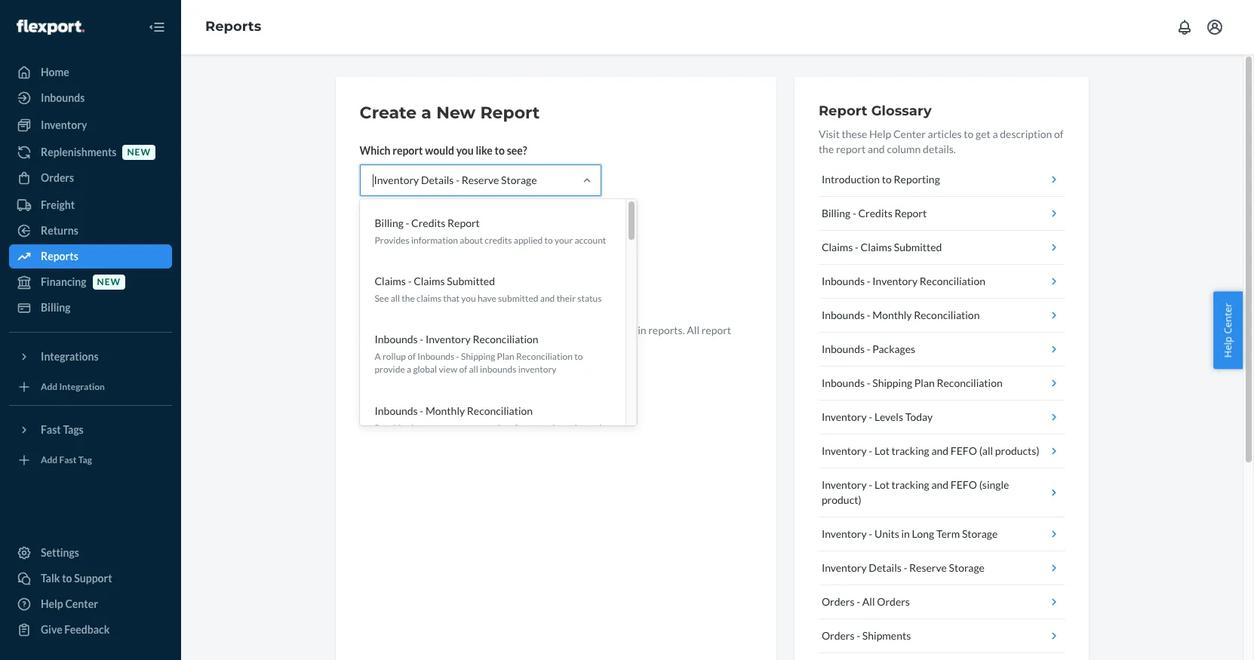 Task type: locate. For each thing, give the bounding box(es) containing it.
0 vertical spatial fefo
[[951, 445, 978, 457]]

1 horizontal spatial reserve
[[910, 562, 947, 574]]

add down fast tags
[[41, 455, 58, 466]]

0 vertical spatial new
[[127, 147, 151, 158]]

in left long
[[902, 528, 910, 541]]

2 tracking from the top
[[892, 479, 930, 491]]

0 horizontal spatial new
[[97, 277, 121, 288]]

shipping inside inbounds - inventory reconciliation a rollup of inbounds - shipping plan reconciliation to provide a global view of all inbounds inventory
[[461, 351, 495, 363]]

long
[[912, 528, 935, 541]]

1 vertical spatial for
[[515, 422, 526, 434]]

to left reporting
[[882, 173, 892, 186]]

- inside inventory - lot tracking and fefo (single product)
[[869, 479, 873, 491]]

1 horizontal spatial help center
[[1222, 303, 1235, 358]]

1 vertical spatial reserve
[[910, 562, 947, 574]]

reconciliation for inbounds - monthly reconciliation provides inventory movement data for any selected month
[[467, 404, 533, 417]]

a
[[421, 103, 432, 123], [993, 128, 998, 140], [407, 364, 411, 376]]

plan inside inbounds - inventory reconciliation a rollup of inbounds - shipping plan reconciliation to provide a global view of all inbounds inventory
[[497, 351, 515, 363]]

storage down term
[[949, 562, 985, 574]]

of right the description
[[1055, 128, 1064, 140]]

to inside visit these help center articles to get a description of the report and column details.
[[964, 128, 974, 140]]

talk
[[41, 572, 60, 585]]

0 vertical spatial lot
[[875, 445, 890, 457]]

monthly for inbounds - monthly reconciliation
[[873, 309, 912, 322]]

reconciliation inside inbounds - inventory reconciliation button
[[920, 275, 986, 288]]

inbounds for inbounds - monthly reconciliation
[[822, 309, 865, 322]]

0 vertical spatial inventory details - reserve storage
[[374, 174, 537, 186]]

and inside 'button'
[[932, 445, 949, 457]]

for
[[475, 324, 488, 337], [515, 422, 526, 434]]

inventory left movement
[[411, 422, 450, 434]]

inventory
[[41, 119, 87, 131], [374, 174, 419, 186], [873, 275, 918, 288], [426, 333, 471, 346], [822, 411, 867, 423], [822, 445, 867, 457], [822, 479, 867, 491], [822, 528, 867, 541], [822, 562, 867, 574]]

0 horizontal spatial help
[[41, 598, 63, 611]]

- down inventory - units in long term storage
[[904, 562, 908, 574]]

1 vertical spatial all
[[863, 596, 875, 608]]

which
[[360, 144, 391, 157]]

inventory - lot tracking and fefo (all products)
[[822, 445, 1040, 457]]

1 horizontal spatial for
[[515, 422, 526, 434]]

month
[[579, 422, 605, 434]]

information inside it may take up to 2 hours for new information to be reflected in reports. all report time fields are in universal time (utc).
[[512, 324, 567, 337]]

create inside 'button'
[[373, 289, 405, 302]]

replenishments
[[41, 146, 117, 159]]

1 vertical spatial of
[[408, 351, 416, 363]]

a right get
[[993, 128, 998, 140]]

billing link
[[9, 296, 172, 320]]

freight
[[41, 199, 75, 211]]

report
[[836, 143, 866, 156], [393, 144, 423, 157], [407, 289, 438, 302], [702, 324, 732, 337]]

up
[[412, 324, 424, 337]]

1 horizontal spatial billing
[[375, 217, 404, 229]]

inbounds left packages
[[822, 343, 865, 356]]

to inside talk to support 'button'
[[62, 572, 72, 585]]

1 horizontal spatial in
[[638, 324, 647, 337]]

monthly inside "inbounds - monthly reconciliation provides inventory movement data for any selected month"
[[426, 404, 465, 417]]

for inside it may take up to 2 hours for new information to be reflected in reports. all report time fields are in universal time (utc).
[[475, 324, 488, 337]]

report inside 'button'
[[407, 289, 438, 302]]

it may take up to 2 hours for new information to be reflected in reports. all report time fields are in universal time (utc).
[[360, 324, 732, 352]]

provides inside "inbounds - monthly reconciliation provides inventory movement data for any selected month"
[[375, 422, 410, 434]]

inbounds inside "inbounds" link
[[41, 91, 85, 104]]

report up see?
[[480, 103, 540, 123]]

inbounds for inbounds - inventory reconciliation
[[822, 275, 865, 288]]

see
[[375, 293, 389, 304]]

inventory details - reserve storage button
[[819, 552, 1065, 586]]

plan up inbounds at the bottom of page
[[497, 351, 515, 363]]

1 horizontal spatial shipping
[[873, 377, 913, 390]]

2 vertical spatial new
[[490, 324, 510, 337]]

1 horizontal spatial details
[[869, 562, 902, 574]]

inbounds inside inbounds - monthly reconciliation button
[[822, 309, 865, 322]]

provides down provide
[[375, 422, 410, 434]]

for up time
[[475, 324, 488, 337]]

to left your
[[545, 235, 553, 246]]

any
[[528, 422, 542, 434]]

0 vertical spatial create
[[360, 103, 417, 123]]

0 horizontal spatial monthly
[[426, 404, 465, 417]]

submitted
[[894, 241, 942, 254], [447, 275, 495, 288]]

billing - credits report button
[[819, 197, 1065, 231]]

- down billing - credits report
[[855, 241, 859, 254]]

all inside claims - claims submitted see all the claims that you have submitted and their status
[[391, 293, 400, 304]]

fast inside dropdown button
[[41, 423, 61, 436]]

create up "may"
[[373, 289, 405, 302]]

and left the column
[[868, 143, 885, 156]]

settings link
[[9, 541, 172, 565]]

claims - claims submitted
[[822, 241, 942, 254]]

fefo left (single
[[951, 479, 978, 491]]

reconciliation for inbounds - inventory reconciliation
[[920, 275, 986, 288]]

- inside button
[[867, 309, 871, 322]]

report left that
[[407, 289, 438, 302]]

2 vertical spatial a
[[407, 364, 411, 376]]

credits up 10/15/2023
[[411, 217, 446, 229]]

inbounds for inbounds - shipping plan reconciliation
[[822, 377, 865, 390]]

- down claims - claims submitted
[[867, 275, 871, 288]]

plan up today
[[915, 377, 935, 390]]

freight link
[[9, 193, 172, 217]]

1 horizontal spatial plan
[[915, 377, 935, 390]]

all left inbounds at the bottom of page
[[469, 364, 478, 376]]

fast left tag
[[59, 455, 77, 466]]

1 vertical spatial new
[[97, 277, 121, 288]]

1 tracking from the top
[[892, 445, 930, 457]]

storage inside button
[[962, 528, 998, 541]]

the down visit
[[819, 143, 834, 156]]

tracking down today
[[892, 445, 930, 457]]

- left "shipments"
[[857, 630, 861, 642]]

fast
[[41, 423, 61, 436], [59, 455, 77, 466]]

storage right term
[[962, 528, 998, 541]]

1 lot from the top
[[875, 445, 890, 457]]

reports
[[205, 18, 261, 35], [41, 250, 78, 263]]

0 vertical spatial all
[[391, 293, 400, 304]]

shipments
[[863, 630, 911, 642]]

report down reporting
[[895, 207, 927, 220]]

- down global at bottom
[[420, 404, 424, 417]]

fefo inside 'button'
[[951, 445, 978, 457]]

1 horizontal spatial submitted
[[894, 241, 942, 254]]

to right like
[[495, 144, 505, 157]]

0 horizontal spatial inventory
[[411, 422, 450, 434]]

1 vertical spatial help
[[1222, 336, 1235, 358]]

inventory - levels today
[[822, 411, 933, 423]]

provides inside billing - credits report provides information about credits applied to your account
[[375, 235, 410, 246]]

reserve down long
[[910, 562, 947, 574]]

report inside button
[[895, 207, 927, 220]]

- inside 'button'
[[904, 562, 908, 574]]

report right 'reports.'
[[702, 324, 732, 337]]

inbounds for inbounds
[[41, 91, 85, 104]]

2 provides from the top
[[375, 422, 410, 434]]

- for inbounds - inventory reconciliation a rollup of inbounds - shipping plan reconciliation to provide a global view of all inbounds inventory
[[420, 333, 424, 346]]

billing down 'financing'
[[41, 301, 71, 314]]

- up create report
[[408, 275, 412, 288]]

credits down introduction to reporting
[[859, 207, 893, 220]]

0 horizontal spatial all
[[391, 293, 400, 304]]

the inside claims - claims submitted see all the claims that you have submitted and their status
[[402, 293, 415, 304]]

1 vertical spatial add
[[41, 455, 58, 466]]

shipping
[[461, 351, 495, 363], [873, 377, 913, 390]]

1 horizontal spatial information
[[512, 324, 567, 337]]

2 horizontal spatial in
[[902, 528, 910, 541]]

1 horizontal spatial new
[[127, 147, 151, 158]]

2 lot from the top
[[875, 479, 890, 491]]

0 vertical spatial help
[[870, 128, 892, 140]]

claims
[[822, 241, 853, 254], [861, 241, 892, 254], [375, 275, 406, 288], [414, 275, 445, 288]]

report for billing - credits report
[[895, 207, 927, 220]]

2 vertical spatial help
[[41, 598, 63, 611]]

1 vertical spatial all
[[469, 364, 478, 376]]

0 vertical spatial reports
[[205, 18, 261, 35]]

0 horizontal spatial all
[[687, 324, 700, 337]]

for inside "inbounds - monthly reconciliation provides inventory movement data for any selected month"
[[515, 422, 526, 434]]

and inside inventory - lot tracking and fefo (single product)
[[932, 479, 949, 491]]

0 horizontal spatial submitted
[[447, 275, 495, 288]]

a left global at bottom
[[407, 364, 411, 376]]

billing inside billing - credits report provides information about credits applied to your account
[[375, 217, 404, 229]]

help center button
[[1214, 292, 1243, 369]]

inbounds
[[41, 91, 85, 104], [822, 275, 865, 288], [822, 309, 865, 322], [375, 333, 418, 346], [822, 343, 865, 356], [418, 351, 455, 363], [822, 377, 865, 390], [375, 404, 418, 417]]

provides down date
[[375, 235, 410, 246]]

1 vertical spatial inventory details - reserve storage
[[822, 562, 985, 574]]

monthly up movement
[[426, 404, 465, 417]]

billing down the 'introduction'
[[822, 207, 851, 220]]

1 provides from the top
[[375, 235, 410, 246]]

1 vertical spatial help center
[[41, 598, 98, 611]]

0 vertical spatial for
[[475, 324, 488, 337]]

information inside billing - credits report provides information about credits applied to your account
[[411, 235, 458, 246]]

lot up units
[[875, 479, 890, 491]]

new up billing link
[[97, 277, 121, 288]]

billing inside button
[[822, 207, 851, 220]]

rollup
[[383, 351, 406, 363]]

1 vertical spatial shipping
[[873, 377, 913, 390]]

1 fefo from the top
[[951, 445, 978, 457]]

- up inbounds - packages
[[867, 309, 871, 322]]

0 vertical spatial add
[[41, 382, 58, 393]]

1 horizontal spatial help
[[870, 128, 892, 140]]

1 vertical spatial storage
[[962, 528, 998, 541]]

reconciliation for inbounds - monthly reconciliation
[[914, 309, 980, 322]]

0 horizontal spatial for
[[475, 324, 488, 337]]

inbounds down home
[[41, 91, 85, 104]]

reconciliation for inbounds - inventory reconciliation a rollup of inbounds - shipping plan reconciliation to provide a global view of all inbounds inventory
[[473, 333, 539, 346]]

all inside it may take up to 2 hours for new information to be reflected in reports. all report time fields are in universal time (utc).
[[687, 324, 700, 337]]

monthly up packages
[[873, 309, 912, 322]]

1 vertical spatial the
[[402, 293, 415, 304]]

lot for inventory - lot tracking and fefo (single product)
[[875, 479, 890, 491]]

2 horizontal spatial billing
[[822, 207, 851, 220]]

billing up 10/15/2023
[[375, 217, 404, 229]]

shipping up inbounds at the bottom of page
[[461, 351, 495, 363]]

submitted for claims - claims submitted see all the claims that you have submitted and their status
[[447, 275, 495, 288]]

to left get
[[964, 128, 974, 140]]

tracking inside inventory - lot tracking and fefo (single product)
[[892, 479, 930, 491]]

details down units
[[869, 562, 902, 574]]

inbounds - inventory reconciliation a rollup of inbounds - shipping plan reconciliation to provide a global view of all inbounds inventory
[[375, 333, 583, 376]]

and down inventory - levels today button
[[932, 445, 949, 457]]

inventory - units in long term storage button
[[819, 518, 1065, 552]]

inventory details - reserve storage
[[374, 174, 537, 186], [822, 562, 985, 574]]

2 horizontal spatial help
[[1222, 336, 1235, 358]]

monthly inside button
[[873, 309, 912, 322]]

1 horizontal spatial inventory
[[518, 364, 557, 376]]

0 horizontal spatial information
[[411, 235, 458, 246]]

1 horizontal spatial all
[[863, 596, 875, 608]]

1 vertical spatial create
[[373, 289, 405, 302]]

0 horizontal spatial shipping
[[461, 351, 495, 363]]

- left packages
[[867, 343, 871, 356]]

- down inventory - levels today
[[869, 445, 873, 457]]

create for create report
[[373, 289, 405, 302]]

inbounds for inbounds - inventory reconciliation a rollup of inbounds - shipping plan reconciliation to provide a global view of all inbounds inventory
[[375, 333, 418, 346]]

1 vertical spatial reports
[[41, 250, 78, 263]]

1 vertical spatial center
[[1222, 303, 1235, 334]]

and
[[868, 143, 885, 156], [540, 293, 555, 304], [932, 445, 949, 457], [932, 479, 949, 491]]

and left "their"
[[540, 293, 555, 304]]

inbounds - shipping plan reconciliation
[[822, 377, 1003, 390]]

all inside button
[[863, 596, 875, 608]]

reserve down like
[[462, 174, 499, 186]]

home
[[41, 66, 69, 79]]

0 horizontal spatial center
[[65, 598, 98, 611]]

shipping down packages
[[873, 377, 913, 390]]

- down inbounds - packages
[[867, 377, 871, 390]]

0 vertical spatial tracking
[[892, 445, 930, 457]]

2 horizontal spatial new
[[490, 324, 510, 337]]

create
[[360, 103, 417, 123], [373, 289, 405, 302]]

inbounds inside inbounds - inventory reconciliation button
[[822, 275, 865, 288]]

- inside claims - claims submitted see all the claims that you have submitted and their status
[[408, 275, 412, 288]]

the
[[819, 143, 834, 156], [402, 293, 415, 304]]

inbounds down provide
[[375, 404, 418, 417]]

tracking inside 'button'
[[892, 445, 930, 457]]

0 vertical spatial storage
[[501, 174, 537, 186]]

lot inside 'button'
[[875, 445, 890, 457]]

0 horizontal spatial a
[[407, 364, 411, 376]]

inventory details - reserve storage down which report would you like to see?
[[374, 174, 537, 186]]

to down be
[[575, 351, 583, 363]]

about
[[460, 235, 483, 246]]

0 horizontal spatial details
[[421, 174, 454, 186]]

1 vertical spatial details
[[869, 562, 902, 574]]

you left like
[[456, 144, 474, 157]]

new
[[436, 103, 476, 123]]

a
[[375, 351, 381, 363]]

tracking
[[892, 445, 930, 457], [892, 479, 930, 491]]

inventory down which
[[374, 174, 419, 186]]

- inside billing - credits report provides information about credits applied to your account
[[406, 217, 409, 229]]

1 horizontal spatial inventory details - reserve storage
[[822, 562, 985, 574]]

1 horizontal spatial the
[[819, 143, 834, 156]]

2 add from the top
[[41, 455, 58, 466]]

lot inside inventory - lot tracking and fefo (single product)
[[875, 479, 890, 491]]

inbounds - shipping plan reconciliation button
[[819, 367, 1065, 401]]

of right "view"
[[459, 364, 467, 376]]

reflected
[[594, 324, 636, 337]]

submitted up inbounds - inventory reconciliation
[[894, 241, 942, 254]]

credits inside button
[[859, 207, 893, 220]]

0 vertical spatial a
[[421, 103, 432, 123]]

inbounds up inbounds - packages
[[822, 309, 865, 322]]

all right 'reports.'
[[687, 324, 700, 337]]

add for add fast tag
[[41, 455, 58, 466]]

add
[[41, 382, 58, 393], [41, 455, 58, 466]]

details down would
[[421, 174, 454, 186]]

0 vertical spatial information
[[411, 235, 458, 246]]

- down the 'introduction'
[[853, 207, 857, 220]]

- for inbounds - monthly reconciliation provides inventory movement data for any selected month
[[420, 404, 424, 417]]

be
[[581, 324, 592, 337]]

tracking down inventory - lot tracking and fefo (all products)
[[892, 479, 930, 491]]

1 vertical spatial inventory
[[411, 422, 450, 434]]

all
[[687, 324, 700, 337], [863, 596, 875, 608]]

inventory inside "inbounds - monthly reconciliation provides inventory movement data for any selected month"
[[411, 422, 450, 434]]

in left 'reports.'
[[638, 324, 647, 337]]

2 horizontal spatial of
[[1055, 128, 1064, 140]]

- for inventory - units in long term storage
[[869, 528, 873, 541]]

have
[[478, 293, 497, 304]]

units
[[875, 528, 900, 541]]

reconciliation inside "inbounds - monthly reconciliation provides inventory movement data for any selected month"
[[467, 404, 533, 417]]

orders down orders - all orders
[[822, 630, 855, 642]]

0 horizontal spatial credits
[[411, 217, 446, 229]]

data
[[495, 422, 513, 434]]

details.
[[923, 143, 956, 156]]

a left new
[[421, 103, 432, 123]]

2 vertical spatial storage
[[949, 562, 985, 574]]

0 vertical spatial fast
[[41, 423, 61, 436]]

fefo inside inventory - lot tracking and fefo (single product)
[[951, 479, 978, 491]]

shipping inside button
[[873, 377, 913, 390]]

- inside "inbounds - monthly reconciliation provides inventory movement data for any selected month"
[[420, 404, 424, 417]]

close navigation image
[[148, 18, 166, 36]]

1 vertical spatial lot
[[875, 479, 890, 491]]

- for inbounds - inventory reconciliation
[[867, 275, 871, 288]]

billing for billing - credits report provides information about credits applied to your account
[[375, 217, 404, 229]]

2 horizontal spatial center
[[1222, 303, 1235, 334]]

2 fefo from the top
[[951, 479, 978, 491]]

inventory details - reserve storage down inventory - units in long term storage
[[822, 562, 985, 574]]

inventory up product)
[[822, 479, 867, 491]]

credits inside billing - credits report provides information about credits applied to your account
[[411, 217, 446, 229]]

inventory up "view"
[[426, 333, 471, 346]]

1 add from the top
[[41, 382, 58, 393]]

submitted up have
[[447, 275, 495, 288]]

- inside 'button'
[[869, 445, 873, 457]]

center inside button
[[1222, 303, 1235, 334]]

- up "orders - shipments"
[[857, 596, 861, 608]]

which report would you like to see?
[[360, 144, 527, 157]]

inbounds inside "inbounds - monthly reconciliation provides inventory movement data for any selected month"
[[375, 404, 418, 417]]

0 vertical spatial monthly
[[873, 309, 912, 322]]

orders - all orders
[[822, 596, 910, 608]]

plan
[[497, 351, 515, 363], [915, 377, 935, 390]]

packages
[[873, 343, 916, 356]]

report for create a new report
[[480, 103, 540, 123]]

1 vertical spatial fast
[[59, 455, 77, 466]]

reports.
[[649, 324, 685, 337]]

1 horizontal spatial of
[[459, 364, 467, 376]]

1 vertical spatial plan
[[915, 377, 935, 390]]

fast left tags
[[41, 423, 61, 436]]

report inside billing - credits report provides information about credits applied to your account
[[448, 217, 480, 229]]

- for billing - credits report provides information about credits applied to your account
[[406, 217, 409, 229]]

returns link
[[9, 219, 172, 243]]

inbounds up rollup
[[375, 333, 418, 346]]

time
[[360, 339, 381, 352]]

submitted inside button
[[894, 241, 942, 254]]

0 vertical spatial all
[[687, 324, 700, 337]]

- inside button
[[855, 241, 859, 254]]

submitted inside claims - claims submitted see all the claims that you have submitted and their status
[[447, 275, 495, 288]]

- down which report would you like to see?
[[456, 174, 460, 186]]

of
[[1055, 128, 1064, 140], [408, 351, 416, 363], [459, 364, 467, 376]]

inbounds inside inbounds - shipping plan reconciliation button
[[822, 377, 865, 390]]

orders up "orders - shipments"
[[822, 596, 855, 608]]

- up "view"
[[456, 351, 460, 363]]

create up which
[[360, 103, 417, 123]]

all up "orders - shipments"
[[863, 596, 875, 608]]

help center inside button
[[1222, 303, 1235, 358]]

to
[[964, 128, 974, 140], [495, 144, 505, 157], [882, 173, 892, 186], [545, 235, 553, 246], [426, 324, 436, 337], [569, 324, 578, 337], [575, 351, 583, 363], [62, 572, 72, 585]]

- left 2
[[420, 333, 424, 346]]

lot for inventory - lot tracking and fefo (all products)
[[875, 445, 890, 457]]

1 horizontal spatial center
[[894, 128, 926, 140]]

1 vertical spatial monthly
[[426, 404, 465, 417]]

reserve inside 'button'
[[910, 562, 947, 574]]

to inside inbounds - inventory reconciliation a rollup of inbounds - shipping plan reconciliation to provide a global view of all inbounds inventory
[[575, 351, 583, 363]]

0 vertical spatial reports link
[[205, 18, 261, 35]]

reserve
[[462, 174, 499, 186], [910, 562, 947, 574]]

storage down see?
[[501, 174, 537, 186]]

1 horizontal spatial monthly
[[873, 309, 912, 322]]

new up time
[[490, 324, 510, 337]]

reconciliation inside inbounds - monthly reconciliation button
[[914, 309, 980, 322]]

new for replenishments
[[127, 147, 151, 158]]

1 horizontal spatial reports
[[205, 18, 261, 35]]

plan inside button
[[915, 377, 935, 390]]

flexport logo image
[[17, 19, 84, 35]]

you
[[456, 144, 474, 157], [461, 293, 476, 304]]

add left integration
[[41, 382, 58, 393]]

inventory down the (utc).
[[518, 364, 557, 376]]

orders up freight
[[41, 171, 74, 184]]

0 horizontal spatial reserve
[[462, 174, 499, 186]]

1 vertical spatial information
[[512, 324, 567, 337]]

1 vertical spatial submitted
[[447, 275, 495, 288]]

open account menu image
[[1206, 18, 1224, 36]]

new
[[127, 147, 151, 158], [97, 277, 121, 288], [490, 324, 510, 337]]

- left the levels on the right of the page
[[869, 411, 873, 423]]

1 vertical spatial in
[[427, 339, 435, 352]]

inbounds inside inbounds - packages button
[[822, 343, 865, 356]]

0 vertical spatial center
[[894, 128, 926, 140]]

-
[[456, 174, 460, 186], [853, 207, 857, 220], [406, 217, 409, 229], [855, 241, 859, 254], [867, 275, 871, 288], [408, 275, 412, 288], [867, 309, 871, 322], [420, 333, 424, 346], [867, 343, 871, 356], [456, 351, 460, 363], [867, 377, 871, 390], [420, 404, 424, 417], [869, 411, 873, 423], [869, 445, 873, 457], [869, 479, 873, 491], [869, 528, 873, 541], [904, 562, 908, 574], [857, 596, 861, 608], [857, 630, 861, 642]]

returns
[[41, 224, 78, 237]]

0 vertical spatial shipping
[[461, 351, 495, 363]]

0 horizontal spatial billing
[[41, 301, 71, 314]]

1 horizontal spatial all
[[469, 364, 478, 376]]

to left be
[[569, 324, 578, 337]]

would
[[425, 144, 454, 157]]

storage
[[501, 174, 537, 186], [962, 528, 998, 541], [949, 562, 985, 574]]

0 vertical spatial submitted
[[894, 241, 942, 254]]

new up orders link
[[127, 147, 151, 158]]

orders - shipments button
[[819, 620, 1065, 654]]

0 horizontal spatial help center
[[41, 598, 98, 611]]

0 horizontal spatial reports link
[[9, 245, 172, 269]]

fefo for (single
[[951, 479, 978, 491]]

in
[[638, 324, 647, 337], [427, 339, 435, 352], [902, 528, 910, 541]]



Task type: describe. For each thing, give the bounding box(es) containing it.
tags
[[63, 423, 84, 436]]

0 vertical spatial reserve
[[462, 174, 499, 186]]

tracking for (all
[[892, 445, 930, 457]]

inbounds - monthly reconciliation button
[[819, 299, 1065, 333]]

billing for billing - credits report
[[822, 207, 851, 220]]

provides for inbounds
[[375, 422, 410, 434]]

inbounds - packages button
[[819, 333, 1065, 367]]

billing - credits report
[[822, 207, 927, 220]]

levels
[[875, 411, 904, 423]]

talk to support
[[41, 572, 112, 585]]

visit
[[819, 128, 840, 140]]

help center link
[[9, 593, 172, 617]]

global
[[413, 364, 437, 376]]

storage inside 'button'
[[949, 562, 985, 574]]

inbounds for inbounds - packages
[[822, 343, 865, 356]]

- for inbounds - packages
[[867, 343, 871, 356]]

a inside inbounds - inventory reconciliation a rollup of inbounds - shipping plan reconciliation to provide a global view of all inbounds inventory
[[407, 364, 411, 376]]

create report
[[373, 289, 438, 302]]

your
[[555, 235, 573, 246]]

report left would
[[393, 144, 423, 157]]

2 vertical spatial of
[[459, 364, 467, 376]]

in inside button
[[902, 528, 910, 541]]

monthly for inbounds - monthly reconciliation provides inventory movement data for any selected month
[[426, 404, 465, 417]]

claims - claims submitted button
[[819, 231, 1065, 265]]

2
[[438, 324, 444, 337]]

create report button
[[360, 281, 451, 311]]

report inside it may take up to 2 hours for new information to be reflected in reports. all report time fields are in universal time (utc).
[[702, 324, 732, 337]]

inventory inside inbounds - inventory reconciliation a rollup of inbounds - shipping plan reconciliation to provide a global view of all inbounds inventory
[[518, 364, 557, 376]]

details inside inventory details - reserve storage 'button'
[[869, 562, 902, 574]]

inventory - levels today button
[[819, 401, 1065, 435]]

inventory inside 'button'
[[822, 562, 867, 574]]

- for inventory - lot tracking and fefo (all products)
[[869, 445, 873, 457]]

new for financing
[[97, 277, 121, 288]]

billing - credits report provides information about credits applied to your account
[[375, 217, 606, 246]]

visit these help center articles to get a description of the report and column details.
[[819, 128, 1064, 156]]

account
[[575, 235, 606, 246]]

it
[[360, 324, 367, 337]]

fast tags button
[[9, 418, 172, 442]]

1 horizontal spatial a
[[421, 103, 432, 123]]

help inside visit these help center articles to get a description of the report and column details.
[[870, 128, 892, 140]]

selected
[[544, 422, 577, 434]]

status
[[578, 293, 602, 304]]

open notifications image
[[1176, 18, 1194, 36]]

you inside claims - claims submitted see all the claims that you have submitted and their status
[[461, 293, 476, 304]]

- for inbounds - monthly reconciliation
[[867, 309, 871, 322]]

credits for billing - credits report
[[859, 207, 893, 220]]

center inside visit these help center articles to get a description of the report and column details.
[[894, 128, 926, 140]]

like
[[476, 144, 493, 157]]

description
[[1000, 128, 1053, 140]]

get
[[976, 128, 991, 140]]

the inside visit these help center articles to get a description of the report and column details.
[[819, 143, 834, 156]]

add for add integration
[[41, 382, 58, 393]]

- for claims - claims submitted see all the claims that you have submitted and their status
[[408, 275, 412, 288]]

create a new report
[[360, 103, 540, 123]]

report inside visit these help center articles to get a description of the report and column details.
[[836, 143, 866, 156]]

submitted for claims - claims submitted
[[894, 241, 942, 254]]

all inside inbounds - inventory reconciliation a rollup of inbounds - shipping plan reconciliation to provide a global view of all inbounds inventory
[[469, 364, 478, 376]]

inbounds - monthly reconciliation
[[822, 309, 980, 322]]

reconciliation inside inbounds - shipping plan reconciliation button
[[937, 377, 1003, 390]]

view
[[439, 364, 458, 376]]

- for inbounds - shipping plan reconciliation
[[867, 377, 871, 390]]

of inside visit these help center articles to get a description of the report and column details.
[[1055, 128, 1064, 140]]

0 horizontal spatial reports
[[41, 250, 78, 263]]

credits
[[485, 235, 512, 246]]

introduction to reporting button
[[819, 163, 1065, 197]]

movement
[[451, 422, 494, 434]]

billing for billing
[[41, 301, 71, 314]]

settings
[[41, 547, 79, 559]]

inbounds for inbounds - monthly reconciliation provides inventory movement data for any selected month
[[375, 404, 418, 417]]

2 vertical spatial center
[[65, 598, 98, 611]]

inventory up replenishments
[[41, 119, 87, 131]]

report for billing - credits report provides information about credits applied to your account
[[448, 217, 480, 229]]

date
[[360, 215, 383, 228]]

orders - shipments
[[822, 630, 911, 642]]

orders for orders - all orders
[[822, 596, 855, 608]]

tracking for (single
[[892, 479, 930, 491]]

- for inventory - levels today
[[869, 411, 873, 423]]

orders for orders
[[41, 171, 74, 184]]

inventory left the levels on the right of the page
[[822, 411, 867, 423]]

are
[[409, 339, 425, 352]]

orders up "shipments"
[[877, 596, 910, 608]]

give
[[41, 624, 62, 636]]

tag
[[78, 455, 92, 466]]

0 vertical spatial details
[[421, 174, 454, 186]]

integrations button
[[9, 345, 172, 369]]

(single
[[980, 479, 1010, 491]]

and inside visit these help center articles to get a description of the report and column details.
[[868, 143, 885, 156]]

term
[[937, 528, 960, 541]]

introduction
[[822, 173, 880, 186]]

0 horizontal spatial in
[[427, 339, 435, 352]]

inventory - lot tracking and fefo (all products) button
[[819, 435, 1065, 469]]

to left 2
[[426, 324, 436, 337]]

0 horizontal spatial of
[[408, 351, 416, 363]]

credits for billing - credits report provides information about credits applied to your account
[[411, 217, 446, 229]]

inbounds - inventory reconciliation button
[[819, 265, 1065, 299]]

report up these
[[819, 103, 868, 119]]

reporting
[[894, 173, 940, 186]]

inventory - lot tracking and fefo (single product)
[[822, 479, 1010, 507]]

- for inventory - lot tracking and fefo (single product)
[[869, 479, 873, 491]]

provides for billing
[[375, 235, 410, 246]]

0 vertical spatial you
[[456, 144, 474, 157]]

financing
[[41, 276, 86, 288]]

applied
[[514, 235, 543, 246]]

claims
[[417, 293, 442, 304]]

inventory link
[[9, 113, 172, 137]]

inbounds - monthly reconciliation provides inventory movement data for any selected month
[[375, 404, 605, 434]]

home link
[[9, 60, 172, 85]]

a inside visit these help center articles to get a description of the report and column details.
[[993, 128, 998, 140]]

add integration link
[[9, 375, 172, 399]]

time
[[483, 339, 506, 352]]

- for billing - credits report
[[853, 207, 857, 220]]

column
[[887, 143, 921, 156]]

inbounds link
[[9, 86, 172, 110]]

report glossary
[[819, 103, 932, 119]]

orders for orders - shipments
[[822, 630, 855, 642]]

inbounds - inventory reconciliation
[[822, 275, 986, 288]]

integration
[[59, 382, 105, 393]]

create for create a new report
[[360, 103, 417, 123]]

hours
[[446, 324, 473, 337]]

talk to support button
[[9, 567, 172, 591]]

give feedback
[[41, 624, 110, 636]]

0 horizontal spatial inventory details - reserve storage
[[374, 174, 537, 186]]

(all
[[980, 445, 994, 457]]

give feedback button
[[9, 618, 172, 642]]

fefo for (all
[[951, 445, 978, 457]]

products)
[[996, 445, 1040, 457]]

inventory up inbounds - monthly reconciliation
[[873, 275, 918, 288]]

inventory inside inbounds - inventory reconciliation a rollup of inbounds - shipping plan reconciliation to provide a global view of all inbounds inventory
[[426, 333, 471, 346]]

add fast tag
[[41, 455, 92, 466]]

claims - claims submitted see all the claims that you have submitted and their status
[[375, 275, 602, 304]]

their
[[557, 293, 576, 304]]

inventory details - reserve storage inside inventory details - reserve storage 'button'
[[822, 562, 985, 574]]

10/15/2023
[[370, 243, 426, 256]]

inbounds - packages
[[822, 343, 916, 356]]

add integration
[[41, 382, 105, 393]]

inventory down product)
[[822, 528, 867, 541]]

that
[[443, 293, 460, 304]]

1 horizontal spatial reports link
[[205, 18, 261, 35]]

inbounds up global at bottom
[[418, 351, 455, 363]]

- for claims - claims submitted
[[855, 241, 859, 254]]

to inside introduction to reporting button
[[882, 173, 892, 186]]

to inside billing - credits report provides information about credits applied to your account
[[545, 235, 553, 246]]

and inside claims - claims submitted see all the claims that you have submitted and their status
[[540, 293, 555, 304]]

help inside button
[[1222, 336, 1235, 358]]

provide
[[375, 364, 405, 376]]

inventory inside 'button'
[[822, 445, 867, 457]]

inventory inside inventory - lot tracking and fefo (single product)
[[822, 479, 867, 491]]

new inside it may take up to 2 hours for new information to be reflected in reports. all report time fields are in universal time (utc).
[[490, 324, 510, 337]]

universal
[[437, 339, 481, 352]]

inbounds
[[480, 364, 517, 376]]

support
[[74, 572, 112, 585]]

- for orders - shipments
[[857, 630, 861, 642]]

(utc).
[[508, 339, 538, 352]]

feedback
[[64, 624, 110, 636]]

1 vertical spatial reports link
[[9, 245, 172, 269]]

integrations
[[41, 350, 99, 363]]

- for orders - all orders
[[857, 596, 861, 608]]



Task type: vqa. For each thing, say whether or not it's contained in the screenshot.
bottom (descending)
no



